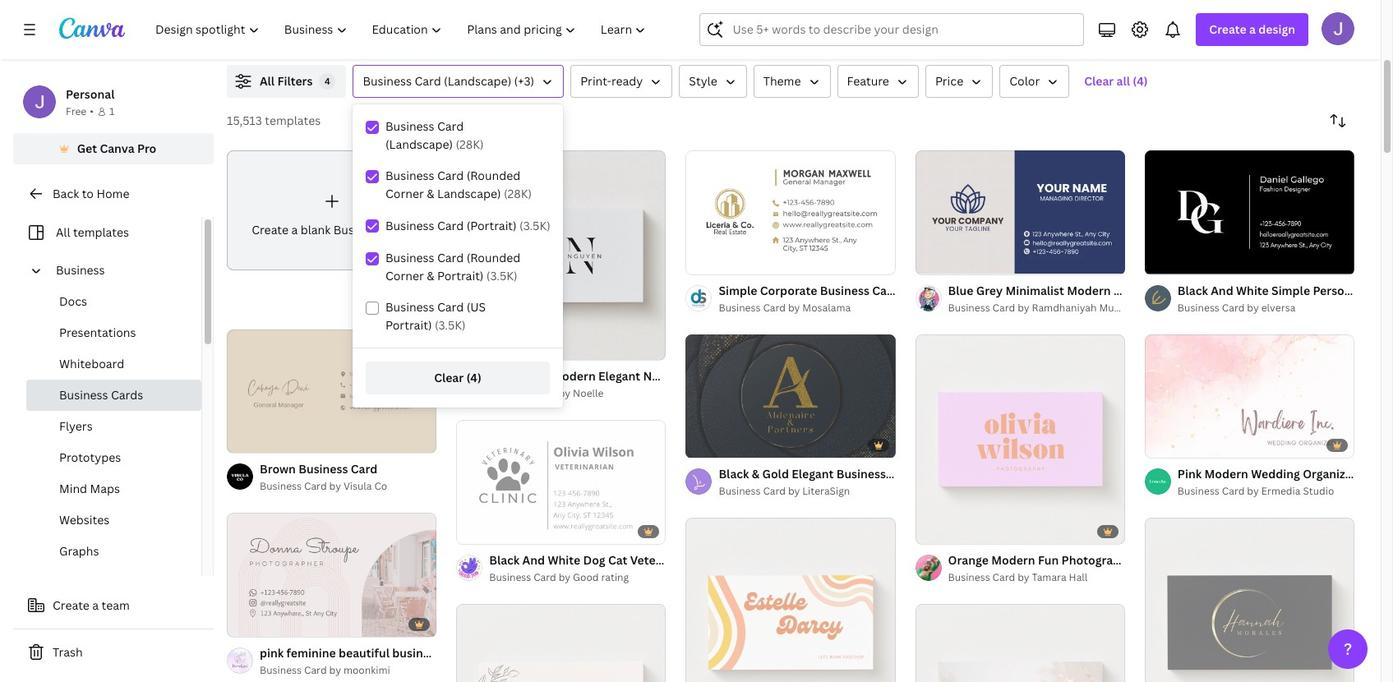 Task type: vqa. For each thing, say whether or not it's contained in the screenshot.
the top Set
no



Task type: locate. For each thing, give the bounding box(es) containing it.
1 vertical spatial (landscape)
[[386, 136, 453, 152]]

& for portrait)
[[427, 268, 435, 284]]

1 vertical spatial create
[[252, 222, 289, 238]]

all templates
[[56, 224, 129, 240]]

modern for blue grey minimalist modern business card
[[992, 552, 1036, 568]]

& inside business card (rounded corner & landscape)
[[427, 186, 435, 201]]

modern inside 'orange modern fun photography business card business card by tamara hall'
[[992, 552, 1036, 568]]

all filters
[[260, 73, 313, 89]]

black inside black & gold elegant business card business card by literasign
[[719, 466, 749, 482]]

mumtazah's
[[1099, 301, 1156, 315]]

0 horizontal spatial 2
[[716, 438, 721, 451]]

1 vertical spatial a
[[291, 222, 298, 238]]

0 horizontal spatial all
[[56, 224, 70, 240]]

2 vertical spatial modern
[[992, 552, 1036, 568]]

2 horizontal spatial 1 of 2 link
[[1145, 334, 1355, 458]]

maps
[[90, 481, 120, 497]]

canva
[[100, 141, 135, 156]]

1 horizontal spatial portrait)
[[437, 268, 484, 284]]

black & gold elegant business card business card by literasign
[[719, 466, 916, 498]]

by inside pink modern wedding organizer busine business card by ermedia studio
[[1247, 484, 1259, 498]]

& left gold
[[752, 466, 760, 482]]

modern up business card by tamara hall 'link'
[[992, 552, 1036, 568]]

whiteboard link
[[26, 349, 201, 380]]

print-
[[581, 73, 612, 89]]

templates
[[265, 113, 321, 128], [73, 224, 129, 240]]

by left moonkimi
[[329, 663, 341, 677]]

&
[[427, 186, 435, 201], [427, 268, 435, 284], [752, 466, 760, 482]]

mind maps
[[59, 481, 120, 497]]

(4) down (us
[[467, 370, 482, 386]]

busine
[[1360, 466, 1394, 482]]

brown  business card image
[[227, 330, 437, 453]]

organizer
[[1303, 466, 1357, 482]]

business inside business card (us portrait)
[[386, 299, 435, 315]]

(landscape) left (+3)
[[444, 73, 512, 89]]

(28k) up (portrait)
[[504, 186, 532, 201]]

presentations
[[59, 325, 136, 340]]

of for orange modern fun photography business card
[[934, 524, 943, 537]]

flyers
[[59, 418, 93, 434]]

templates down back to home
[[73, 224, 129, 240]]

and right create
[[415, 27, 436, 43]]

0 vertical spatial clear
[[1085, 73, 1114, 89]]

simple inside simple corporate business card business card by mosalama
[[719, 282, 757, 298]]

1 horizontal spatial clear
[[1085, 73, 1114, 89]]

2
[[945, 255, 950, 267], [716, 438, 721, 451], [1175, 438, 1180, 451]]

(landscape) up business card (rounded corner & landscape) at the top
[[386, 136, 453, 152]]

2 horizontal spatial 1 of 2
[[1157, 438, 1180, 451]]

None search field
[[700, 13, 1085, 46]]

feature
[[847, 73, 889, 89]]

by inside business card by moonkimi "link"
[[329, 663, 341, 677]]

1 simple from the left
[[719, 282, 757, 298]]

1 vertical spatial (3.5k)
[[487, 268, 518, 284]]

1 horizontal spatial 1 of 2 link
[[916, 150, 1125, 274]]

0 vertical spatial a
[[1250, 21, 1256, 37]]

1 vertical spatial &
[[427, 268, 435, 284]]

2 for blue
[[945, 255, 950, 267]]

& inside business card (rounded corner & portrait)
[[427, 268, 435, 284]]

by left noelle
[[559, 387, 571, 401]]

1 of 2 for pink
[[1157, 438, 1180, 451]]

(28k)
[[456, 136, 484, 152], [504, 186, 532, 201]]

& up business card (us portrait)
[[427, 268, 435, 284]]

1 horizontal spatial modern
[[1067, 282, 1111, 298]]

1 of 2 link for gold
[[686, 334, 896, 458]]

of for black & gold elegant business card
[[704, 438, 714, 451]]

clear down business card (us portrait)
[[434, 370, 464, 386]]

portrait) up clear (4) button
[[386, 317, 432, 333]]

customize
[[439, 27, 496, 43]]

card inside button
[[415, 73, 441, 89]]

by left the good
[[559, 570, 571, 584]]

create for create a design
[[1210, 21, 1247, 37]]

card inside "black and white simple personal busin business card by elversa"
[[1222, 301, 1245, 315]]

black left gold
[[719, 466, 749, 482]]

& left landscape)
[[427, 186, 435, 201]]

a left blank
[[291, 222, 298, 238]]

by inside simple corporate business card business card by mosalama
[[788, 301, 800, 315]]

1 of 2 link for minimalist
[[916, 150, 1125, 274]]

business inside "link"
[[260, 663, 302, 677]]

a
[[1250, 21, 1256, 37], [291, 222, 298, 238], [92, 598, 99, 613]]

by down minimalist
[[1018, 301, 1030, 315]]

corner left landscape)
[[386, 186, 424, 201]]

1 for simple
[[697, 438, 702, 451]]

orange modern fun photography business card business card by tamara hall
[[948, 552, 1216, 584]]

1 horizontal spatial (3.5k)
[[487, 268, 518, 284]]

1 for blue
[[927, 524, 932, 537]]

2 for pink
[[1175, 438, 1180, 451]]

1 horizontal spatial to
[[362, 27, 374, 43]]

card inside business card (landscape) (28k)
[[437, 118, 464, 134]]

0 horizontal spatial clear
[[434, 370, 464, 386]]

business card (rounded corner & landscape)
[[386, 168, 521, 201]]

1 horizontal spatial and
[[871, 27, 892, 43]]

get
[[77, 141, 97, 156]]

0 horizontal spatial portrait)
[[386, 317, 432, 333]]

1 horizontal spatial 1 of 2
[[927, 255, 950, 267]]

team
[[102, 598, 130, 613]]

and left the free
[[871, 27, 892, 43]]

2 horizontal spatial a
[[1250, 21, 1256, 37]]

1 horizontal spatial a
[[291, 222, 298, 238]]

by inside "black and white simple personal busin business card by elversa"
[[1247, 301, 1259, 315]]

easy to create and customize
[[334, 27, 496, 43]]

1 vertical spatial to
[[82, 186, 94, 201]]

0 vertical spatial corner
[[386, 186, 424, 201]]

templates down the filters at the top of page
[[265, 113, 321, 128]]

orange modern fun photography business card image
[[916, 334, 1125, 544]]

all
[[260, 73, 275, 89], [56, 224, 70, 240]]

2 vertical spatial create
[[53, 598, 90, 613]]

clear left all
[[1085, 73, 1114, 89]]

hall
[[1069, 570, 1088, 584]]

(3.5k) down (portrait)
[[487, 268, 518, 284]]

0 vertical spatial (landscape)
[[444, 73, 512, 89]]

black and white dog cat veterinary clinic veterinarian single-side business card image
[[456, 421, 666, 544]]

1 vertical spatial all
[[56, 224, 70, 240]]

1 of 2 link for wedding
[[1145, 334, 1355, 458]]

2 vertical spatial a
[[92, 598, 99, 613]]

blue grey minimalist modern business card business card by ramdhaniyah mumtazah's
[[948, 282, 1193, 315]]

tamara
[[1032, 570, 1067, 584]]

& for landscape)
[[427, 186, 435, 201]]

fast
[[845, 27, 868, 43]]

theme
[[764, 73, 801, 89]]

1 corner from the top
[[386, 186, 424, 201]]

business card by noelle
[[489, 387, 604, 401]]

0 horizontal spatial create
[[53, 598, 90, 613]]

1 vertical spatial corner
[[386, 268, 424, 284]]

clear (4)
[[434, 370, 482, 386]]

all down back
[[56, 224, 70, 240]]

(28k) up business card (rounded corner & landscape) at the top
[[456, 136, 484, 152]]

free
[[66, 104, 87, 118]]

1 of 3 link
[[916, 334, 1125, 544]]

blank
[[301, 222, 331, 238]]

0 horizontal spatial and
[[415, 27, 436, 43]]

simple corporate business card image
[[686, 151, 896, 274]]

by down brown  business card link at the left bottom of the page
[[329, 480, 341, 494]]

1 of 2
[[927, 255, 950, 267], [697, 438, 721, 451], [1157, 438, 1180, 451]]

by inside 'orange modern fun photography business card business card by tamara hall'
[[1018, 570, 1030, 584]]

0 horizontal spatial 1 of 2
[[697, 438, 721, 451]]

eco-
[[575, 27, 600, 43]]

0 vertical spatial &
[[427, 186, 435, 201]]

all templates link
[[23, 217, 192, 248]]

by inside "blue grey minimalist modern business card business card by ramdhaniyah mumtazah's"
[[1018, 301, 1030, 315]]

0 vertical spatial all
[[260, 73, 275, 89]]

1 vertical spatial (4)
[[467, 370, 482, 386]]

0 horizontal spatial simple
[[719, 282, 757, 298]]

0 horizontal spatial a
[[92, 598, 99, 613]]

by inside the business card by noelle 'link'
[[559, 387, 571, 401]]

portrait) inside business card (rounded corner & portrait)
[[437, 268, 484, 284]]

0 vertical spatial templates
[[265, 113, 321, 128]]

business card (landscape) (+3) button
[[353, 65, 564, 98]]

1 horizontal spatial create
[[252, 222, 289, 238]]

grey
[[976, 282, 1003, 298]]

create a blank business card
[[252, 222, 412, 238]]

2 simple from the left
[[1272, 282, 1311, 298]]

wedding
[[1251, 466, 1300, 482]]

personal inside "black and white simple personal busin business card by elversa"
[[1313, 282, 1362, 298]]

a for blank
[[291, 222, 298, 238]]

simple up elversa
[[1272, 282, 1311, 298]]

elegant
[[792, 466, 834, 482]]

guarantee
[[1218, 27, 1274, 43]]

1 vertical spatial black
[[719, 466, 749, 482]]

1 vertical spatial clear
[[434, 370, 464, 386]]

card
[[415, 73, 441, 89], [437, 118, 464, 134], [437, 168, 464, 183], [437, 218, 464, 233], [385, 222, 412, 238], [437, 250, 464, 266], [872, 282, 899, 298], [1166, 282, 1193, 298], [437, 299, 464, 315], [763, 301, 786, 315], [993, 301, 1016, 315], [1222, 301, 1245, 315], [534, 387, 556, 401], [351, 462, 378, 477], [889, 466, 916, 482], [304, 480, 327, 494], [763, 484, 786, 498], [1222, 484, 1245, 498], [1189, 552, 1216, 568], [534, 570, 556, 584], [993, 570, 1016, 584], [304, 663, 327, 677]]

by down gold
[[788, 484, 800, 498]]

and
[[415, 27, 436, 43], [871, 27, 892, 43]]

modern inside "blue grey minimalist modern business card business card by ramdhaniyah mumtazah's"
[[1067, 282, 1111, 298]]

0 horizontal spatial 1 of 2 link
[[686, 334, 896, 458]]

a inside 'dropdown button'
[[1250, 21, 1256, 37]]

0 vertical spatial modern
[[1067, 282, 1111, 298]]

(3.5k) up clear (4)
[[435, 317, 466, 333]]

0 horizontal spatial modern
[[992, 552, 1036, 568]]

1 horizontal spatial (28k)
[[504, 186, 532, 201]]

corner inside business card (rounded corner & portrait)
[[386, 268, 424, 284]]

card inside pink modern wedding organizer busine business card by ermedia studio
[[1222, 484, 1245, 498]]

1 of 2 link up gold
[[686, 334, 896, 458]]

(rounded for portrait)
[[467, 250, 521, 266]]

by down white
[[1247, 301, 1259, 315]]

all left the filters at the top of page
[[260, 73, 275, 89]]

orange
[[948, 552, 989, 568]]

business card (us portrait)
[[386, 299, 486, 333]]

business inside business card (landscape) (28k)
[[386, 118, 435, 134]]

corner inside business card (rounded corner & landscape)
[[386, 186, 424, 201]]

moonkimi
[[344, 663, 390, 677]]

0 horizontal spatial personal
[[66, 86, 115, 102]]

(rounded down (portrait)
[[467, 250, 521, 266]]

1 vertical spatial templates
[[73, 224, 129, 240]]

personal left the busin
[[1313, 282, 1362, 298]]

(landscape)
[[444, 73, 512, 89], [386, 136, 453, 152]]

price button
[[926, 65, 993, 98]]

15,513
[[227, 113, 262, 128]]

0 vertical spatial (28k)
[[456, 136, 484, 152]]

Search search field
[[733, 14, 1074, 45]]

create a design button
[[1196, 13, 1309, 46]]

1 vertical spatial portrait)
[[386, 317, 432, 333]]

0 horizontal spatial (3.5k)
[[435, 317, 466, 333]]

price
[[935, 73, 964, 89]]

black for black and white simple personal busin
[[1178, 282, 1208, 298]]

personal
[[66, 86, 115, 102], [1313, 282, 1362, 298]]

templates for all templates
[[73, 224, 129, 240]]

(landscape) inside business card (landscape) (28k)
[[386, 136, 453, 152]]

modern for black and white simple personal busin
[[1205, 466, 1249, 482]]

photography
[[1062, 552, 1134, 568]]

modern up ramdhaniyah
[[1067, 282, 1111, 298]]

2 vertical spatial (3.5k)
[[435, 317, 466, 333]]

quality
[[691, 27, 730, 43]]

corner for business card (rounded corner & landscape)
[[386, 186, 424, 201]]

card inside business card (rounded corner & portrait)
[[437, 250, 464, 266]]

0 vertical spatial portrait)
[[437, 268, 484, 284]]

simple left corporate
[[719, 282, 757, 298]]

style button
[[679, 65, 747, 98]]

(rounded inside business card (rounded corner & portrait)
[[467, 250, 521, 266]]

(rounded inside business card (rounded corner & landscape)
[[467, 168, 521, 183]]

back to home
[[53, 186, 129, 201]]

1 vertical spatial modern
[[1205, 466, 1249, 482]]

black left and
[[1178, 282, 1208, 298]]

1 of 2 link up minimalist
[[916, 150, 1125, 274]]

0 vertical spatial (rounded
[[467, 168, 521, 183]]

0 vertical spatial create
[[1210, 21, 1247, 37]]

style
[[689, 73, 718, 89]]

black
[[1178, 282, 1208, 298], [719, 466, 749, 482]]

portrait) up (us
[[437, 268, 484, 284]]

(3.5k) right (portrait)
[[520, 218, 551, 233]]

pro
[[137, 141, 156, 156]]

corner for business card (rounded corner & portrait)
[[386, 268, 424, 284]]

a left "team"
[[92, 598, 99, 613]]

0 vertical spatial black
[[1178, 282, 1208, 298]]

(4)
[[1133, 73, 1148, 89], [467, 370, 482, 386]]

0 horizontal spatial (28k)
[[456, 136, 484, 152]]

by
[[788, 301, 800, 315], [1018, 301, 1030, 315], [1247, 301, 1259, 315], [559, 387, 571, 401], [329, 480, 341, 494], [788, 484, 800, 498], [1247, 484, 1259, 498], [559, 570, 571, 584], [1018, 570, 1030, 584], [329, 663, 341, 677]]

0 horizontal spatial templates
[[73, 224, 129, 240]]

by left ermedia
[[1247, 484, 1259, 498]]

create inside "button"
[[53, 598, 90, 613]]

good
[[573, 570, 599, 584]]

by left tamara
[[1018, 570, 1030, 584]]

create for create a blank business card
[[252, 222, 289, 238]]

websites link
[[26, 505, 201, 536]]

to right easy
[[362, 27, 374, 43]]

2 horizontal spatial create
[[1210, 21, 1247, 37]]

1 (rounded from the top
[[467, 168, 521, 183]]

modern inside pink modern wedding organizer busine business card by ermedia studio
[[1205, 466, 1249, 482]]

top level navigation element
[[145, 13, 661, 46]]

corner up business card (us portrait)
[[386, 268, 424, 284]]

1 horizontal spatial (4)
[[1133, 73, 1148, 89]]

by inside brown  business card business card by visula co
[[329, 480, 341, 494]]

0 horizontal spatial to
[[82, 186, 94, 201]]

1 horizontal spatial simple
[[1272, 282, 1311, 298]]

minimalist
[[1006, 282, 1065, 298]]

blue
[[948, 282, 974, 298]]

a left design
[[1250, 21, 1256, 37]]

0 horizontal spatial black
[[719, 466, 749, 482]]

pink modern wedding organizer business card image
[[1145, 335, 1355, 458]]

simple corporate business card business card by mosalama
[[719, 282, 899, 315]]

pink
[[1178, 466, 1202, 482]]

1 vertical spatial (rounded
[[467, 250, 521, 266]]

blue grey minimalist modern business card link
[[948, 282, 1193, 300]]

home
[[96, 186, 129, 201]]

personal up •
[[66, 86, 115, 102]]

2 horizontal spatial 2
[[1175, 438, 1180, 451]]

1 vertical spatial personal
[[1313, 282, 1362, 298]]

co
[[374, 480, 387, 494]]

1 horizontal spatial 2
[[945, 255, 950, 267]]

pink aesthetic handwritten wedding agent business card image
[[456, 604, 666, 682]]

create a blank business card element
[[227, 150, 437, 270]]

jacob simon image
[[1322, 12, 1355, 45]]

prototypes link
[[26, 442, 201, 474]]

fun
[[1038, 552, 1059, 568]]

card inside business card (us portrait)
[[437, 299, 464, 315]]

black inside "black and white simple personal busin business card by elversa"
[[1178, 282, 1208, 298]]

elversa
[[1262, 301, 1296, 315]]

(landscape) for (28k)
[[386, 136, 453, 152]]

websites
[[59, 512, 110, 528]]

2 corner from the top
[[386, 268, 424, 284]]

presentations link
[[26, 317, 201, 349]]

2 horizontal spatial modern
[[1205, 466, 1249, 482]]

(rounded up landscape)
[[467, 168, 521, 183]]

blue grey minimalist modern business card image
[[916, 151, 1125, 274]]

to right back
[[82, 186, 94, 201]]

by down corporate
[[788, 301, 800, 315]]

1 horizontal spatial black
[[1178, 282, 1208, 298]]

1 horizontal spatial personal
[[1313, 282, 1362, 298]]

corporate
[[760, 282, 817, 298]]

create
[[1210, 21, 1247, 37], [252, 222, 289, 238], [53, 598, 90, 613]]

back to home link
[[13, 178, 214, 210]]

1 of 2 link up wedding
[[1145, 334, 1355, 458]]

feature button
[[837, 65, 919, 98]]

0 vertical spatial (3.5k)
[[520, 218, 551, 233]]

2 (rounded from the top
[[467, 250, 521, 266]]

(4) right all
[[1133, 73, 1148, 89]]

0 vertical spatial to
[[362, 27, 374, 43]]

1 horizontal spatial all
[[260, 73, 275, 89]]

2 vertical spatial &
[[752, 466, 760, 482]]

(landscape) inside business card (landscape) (+3) button
[[444, 73, 512, 89]]

create inside 'dropdown button'
[[1210, 21, 1247, 37]]

cards
[[111, 387, 143, 403]]

1 horizontal spatial templates
[[265, 113, 321, 128]]

2 and from the left
[[871, 27, 892, 43]]

modern right pink
[[1205, 466, 1249, 482]]

business inside 'link'
[[489, 387, 531, 401]]

a inside "button"
[[92, 598, 99, 613]]



Task type: describe. For each thing, give the bounding box(es) containing it.
(us
[[467, 299, 486, 315]]

ramdhaniyah
[[1032, 301, 1097, 315]]

(portrait)
[[467, 218, 517, 233]]

1 vertical spatial (28k)
[[504, 186, 532, 201]]

clear all (4) button
[[1076, 65, 1156, 98]]

black for black & gold elegant business card
[[719, 466, 749, 482]]

of for blue grey minimalist modern business card
[[934, 255, 943, 267]]

create a blank business card link
[[227, 150, 437, 270]]

card inside 'link'
[[534, 387, 556, 401]]

docs link
[[26, 286, 201, 317]]

create for create a team
[[53, 598, 90, 613]]

business card by good rating
[[489, 570, 629, 584]]

portrait) inside business card (us portrait)
[[386, 317, 432, 333]]

conscious,
[[600, 27, 660, 43]]

noelle
[[573, 387, 604, 401]]

pink modern wedding organizer busine link
[[1178, 465, 1394, 484]]

ermedia
[[1262, 484, 1301, 498]]

all
[[1117, 73, 1130, 89]]

3
[[945, 524, 951, 537]]

studio
[[1303, 484, 1335, 498]]

•
[[90, 104, 94, 118]]

business inside pink modern wedding organizer busine business card by ermedia studio
[[1178, 484, 1220, 498]]

white retro business card image
[[686, 518, 896, 682]]

business card by moonkimi
[[260, 663, 390, 677]]

gold leaf simple elegant business card image
[[916, 604, 1125, 682]]

customer happiness guarantee
[[1100, 27, 1274, 43]]

literasign
[[803, 484, 850, 498]]

clear for clear all (4)
[[1085, 73, 1114, 89]]

by inside black & gold elegant business card business card by literasign
[[788, 484, 800, 498]]

trash link
[[13, 636, 214, 669]]

design
[[1259, 21, 1296, 37]]

15,513 templates
[[227, 113, 321, 128]]

high-
[[662, 27, 691, 43]]

print-ready
[[581, 73, 643, 89]]

color
[[1010, 73, 1040, 89]]

all for all templates
[[56, 224, 70, 240]]

landscape)
[[437, 186, 501, 201]]

create a team
[[53, 598, 130, 613]]

visula
[[344, 480, 372, 494]]

1 of 2 for blue
[[927, 255, 950, 267]]

business card by ramdhaniyah mumtazah's link
[[948, 300, 1156, 316]]

color button
[[1000, 65, 1070, 98]]

shipping
[[973, 27, 1021, 43]]

business card by moonkimi link
[[260, 663, 437, 679]]

business card by elversa link
[[1178, 300, 1355, 316]]

business card by visula co link
[[260, 479, 387, 495]]

black and white simple personal business card image
[[1145, 151, 1355, 274]]

brown  business card link
[[260, 461, 387, 479]]

to for back
[[82, 186, 94, 201]]

business inside business card (rounded corner & landscape)
[[386, 168, 435, 183]]

docs
[[59, 294, 87, 309]]

clear for clear (4)
[[434, 370, 464, 386]]

get canva pro button
[[13, 133, 214, 164]]

by inside business card by good rating link
[[559, 570, 571, 584]]

standard
[[920, 27, 971, 43]]

0 vertical spatial (4)
[[1133, 73, 1148, 89]]

busin
[[1365, 282, 1394, 298]]

create
[[377, 27, 412, 43]]

clear all (4)
[[1085, 73, 1148, 89]]

business cards
[[59, 387, 143, 403]]

business card by noelle link
[[489, 386, 666, 402]]

Sort by button
[[1322, 104, 1355, 137]]

prints
[[733, 27, 766, 43]]

(landscape) for (+3)
[[444, 73, 512, 89]]

2 horizontal spatial (3.5k)
[[520, 218, 551, 233]]

& inside black & gold elegant business card business card by literasign
[[752, 466, 760, 482]]

business card by ermedia studio link
[[1178, 484, 1355, 500]]

fast and free standard shipping
[[845, 27, 1021, 43]]

black & gold elegant business card link
[[719, 465, 916, 484]]

create a design
[[1210, 21, 1296, 37]]

of for pink modern wedding organizer busine
[[1163, 438, 1173, 451]]

print-ready button
[[571, 65, 673, 98]]

1 and from the left
[[415, 27, 436, 43]]

(28k) inside business card (landscape) (28k)
[[456, 136, 484, 152]]

2 for black
[[716, 438, 721, 451]]

business card by mosalama link
[[719, 300, 896, 316]]

whiteboard
[[59, 356, 124, 372]]

1 of 2 for black
[[697, 438, 721, 451]]

grey black modern elegant name initials monogram business card image
[[456, 150, 666, 360]]

pink feminine beautiful business women photo salon nail art hair dresser jewelry business cards image
[[227, 514, 437, 637]]

business link
[[49, 255, 192, 286]]

business inside "black and white simple personal busin business card by elversa"
[[1178, 301, 1220, 315]]

business card by literasign link
[[719, 484, 896, 500]]

clear (4) button
[[366, 362, 550, 395]]

and
[[1211, 282, 1234, 298]]

business inside business card (rounded corner & portrait)
[[386, 250, 435, 266]]

a for design
[[1250, 21, 1256, 37]]

card inside "link"
[[304, 663, 327, 677]]

theme button
[[754, 65, 831, 98]]

4
[[325, 75, 330, 87]]

simple inside "black and white simple personal busin business card by elversa"
[[1272, 282, 1311, 298]]

business card (landscape) (+3)
[[363, 73, 535, 89]]

pink modern wedding organizer busine business card by ermedia studio
[[1178, 466, 1394, 498]]

0 vertical spatial personal
[[66, 86, 115, 102]]

black and white simple personal busin link
[[1178, 282, 1394, 300]]

to for easy
[[362, 27, 374, 43]]

simple corporate business card link
[[719, 282, 899, 300]]

templates for 15,513 templates
[[265, 113, 321, 128]]

a for team
[[92, 598, 99, 613]]

black and gold classy minimalist business card image
[[1145, 518, 1355, 682]]

orange modern fun photography business card link
[[948, 551, 1216, 570]]

customer
[[1100, 27, 1155, 43]]

mosalama
[[803, 301, 851, 315]]

(3.5k) for (us
[[435, 317, 466, 333]]

get canva pro
[[77, 141, 156, 156]]

graphs
[[59, 543, 99, 559]]

all for all filters
[[260, 73, 275, 89]]

(3.5k) for (rounded
[[487, 268, 518, 284]]

card inside business card (rounded corner & landscape)
[[437, 168, 464, 183]]

4 filter options selected element
[[319, 73, 336, 90]]

trash
[[53, 645, 83, 660]]

1 for black
[[1157, 438, 1161, 451]]

white
[[1236, 282, 1269, 298]]

business inside button
[[363, 73, 412, 89]]

black & gold elegant business card image
[[686, 335, 896, 458]]

0 horizontal spatial (4)
[[467, 370, 482, 386]]

(rounded for landscape)
[[467, 168, 521, 183]]

back
[[53, 186, 79, 201]]

filters
[[277, 73, 313, 89]]

rating
[[601, 570, 629, 584]]



